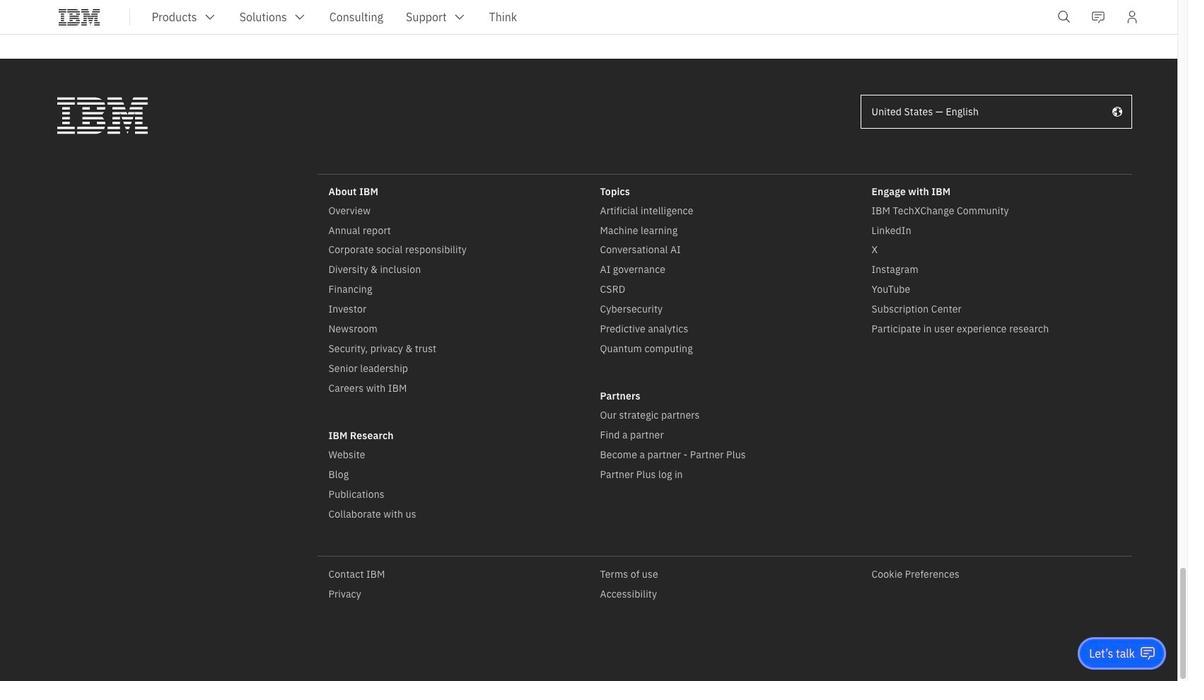 Task type: describe. For each thing, give the bounding box(es) containing it.
let's talk element
[[1089, 646, 1135, 661]]



Task type: locate. For each thing, give the bounding box(es) containing it.
contact us region
[[1078, 637, 1166, 670]]



